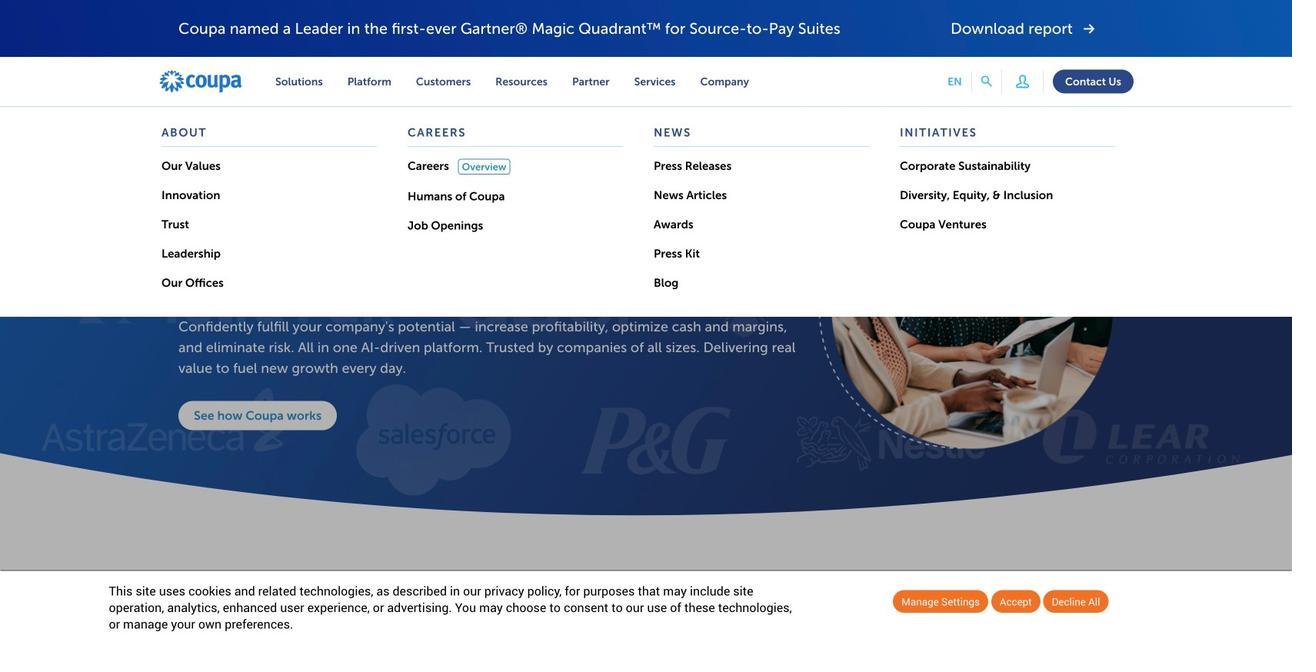 Task type: locate. For each thing, give the bounding box(es) containing it.
staff members talking image
[[814, 168, 1114, 449]]

home image
[[158, 69, 243, 94]]



Task type: vqa. For each thing, say whether or not it's contained in the screenshot.
Headshot staff member image
no



Task type: describe. For each thing, give the bounding box(es) containing it.
mag glass image
[[981, 76, 992, 87]]

platform_user_centric image
[[1012, 70, 1034, 93]]



